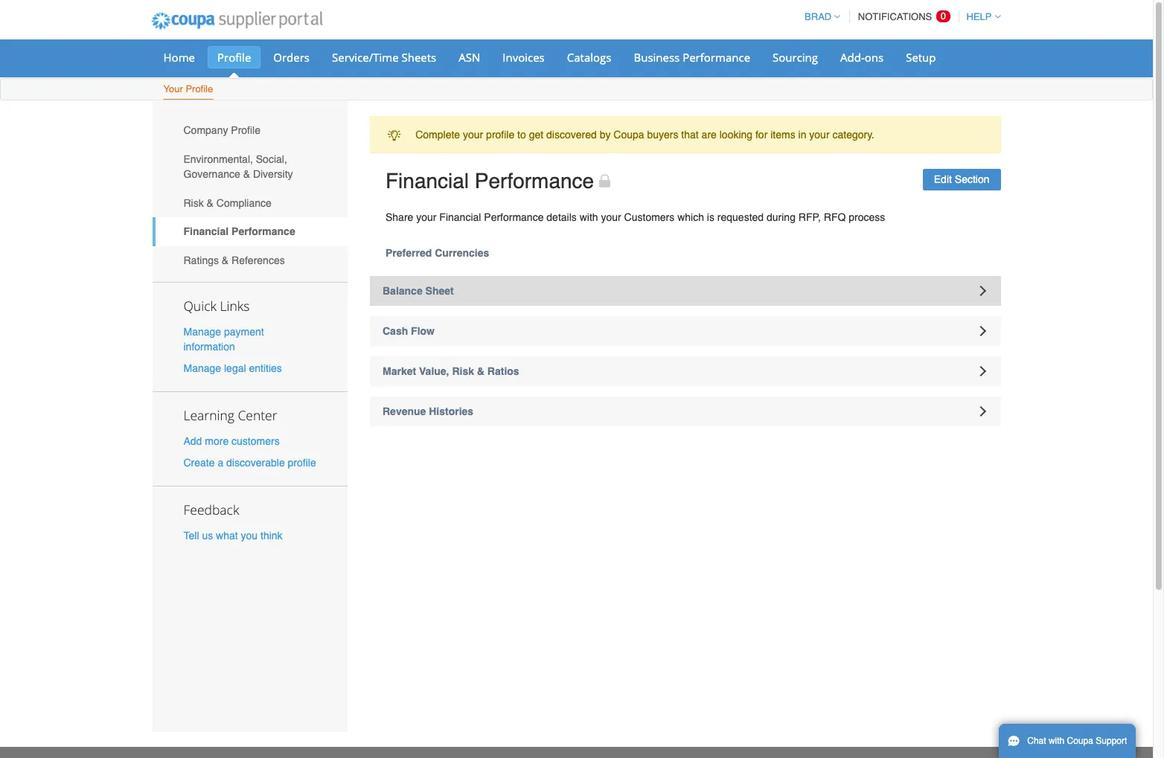 Task type: vqa. For each thing, say whether or not it's contained in the screenshot.
Market Value, Risk & Ratios dropdown button
yes



Task type: describe. For each thing, give the bounding box(es) containing it.
flow
[[411, 325, 435, 337]]

add-ons link
[[831, 46, 894, 69]]

coupa inside 'button'
[[1068, 737, 1094, 747]]

center
[[238, 407, 277, 425]]

sourcing
[[773, 50, 819, 65]]

cash flow heading
[[370, 317, 1001, 346]]

to
[[518, 129, 526, 141]]

company profile
[[184, 125, 261, 137]]

learning center
[[184, 407, 277, 425]]

in
[[799, 129, 807, 141]]

compliance
[[217, 197, 272, 209]]

market value, risk & ratios button
[[370, 357, 1001, 387]]

entities
[[249, 363, 282, 375]]

performance left details
[[484, 212, 544, 223]]

ratings
[[184, 255, 219, 267]]

think
[[261, 531, 283, 542]]

balance sheet heading
[[370, 276, 1001, 306]]

during
[[767, 212, 796, 223]]

preferred
[[386, 247, 432, 259]]

revenue
[[383, 406, 426, 418]]

business performance
[[634, 50, 751, 65]]

quick links
[[184, 297, 250, 315]]

environmental,
[[184, 153, 253, 165]]

details
[[547, 212, 577, 223]]

0
[[941, 10, 947, 22]]

home
[[163, 50, 195, 65]]

revenue histories button
[[370, 397, 1001, 427]]

performance right the business
[[683, 50, 751, 65]]

chat with coupa support button
[[1000, 725, 1137, 759]]

edit
[[935, 174, 953, 186]]

share your financial performance details with your customers which is requested during rfp, rfq process
[[386, 212, 886, 223]]

preferred currencies
[[386, 247, 490, 259]]

company
[[184, 125, 228, 137]]

market value, risk & ratios
[[383, 366, 520, 378]]

add
[[184, 436, 202, 448]]

complete your profile to get discovered by coupa buyers that are looking for items in your category. alert
[[370, 116, 1001, 154]]

financial performance link
[[152, 217, 348, 246]]

that
[[682, 129, 699, 141]]

information
[[184, 341, 235, 353]]

add more customers
[[184, 436, 280, 448]]

profile inside "alert"
[[486, 129, 515, 141]]

chat
[[1028, 737, 1047, 747]]

complete your profile to get discovered by coupa buyers that are looking for items in your category.
[[416, 129, 875, 141]]

more
[[205, 436, 229, 448]]

& down governance
[[207, 197, 214, 209]]

balance sheet button
[[370, 276, 1001, 306]]

service/time
[[332, 50, 399, 65]]

environmental, social, governance & diversity link
[[152, 145, 348, 189]]

performance up references
[[232, 226, 295, 238]]

0 vertical spatial profile
[[217, 50, 251, 65]]

orders link
[[264, 46, 320, 69]]

get
[[529, 129, 544, 141]]

cash flow button
[[370, 317, 1001, 346]]

what
[[216, 531, 238, 542]]

feedback
[[184, 501, 239, 519]]

revenue histories
[[383, 406, 474, 418]]

create a discoverable profile link
[[184, 458, 316, 469]]

share
[[386, 212, 414, 223]]

service/time sheets link
[[323, 46, 446, 69]]

add more customers link
[[184, 436, 280, 448]]

customers
[[232, 436, 280, 448]]

ratings & references link
[[152, 246, 348, 275]]

profile link
[[208, 46, 261, 69]]

rfp,
[[799, 212, 821, 223]]

navigation containing notifications 0
[[799, 2, 1001, 31]]

risk & compliance
[[184, 197, 272, 209]]

setup link
[[897, 46, 946, 69]]

items
[[771, 129, 796, 141]]

coupa inside "alert"
[[614, 129, 645, 141]]

create
[[184, 458, 215, 469]]

tell us what you think button
[[184, 529, 283, 544]]

your profile
[[163, 83, 213, 95]]

sourcing link
[[763, 46, 828, 69]]

tell us what you think
[[184, 531, 283, 542]]

profile for your profile
[[186, 83, 213, 95]]

section
[[955, 174, 990, 186]]

help link
[[960, 11, 1001, 22]]

2 vertical spatial financial
[[184, 226, 229, 238]]

manage payment information link
[[184, 326, 264, 353]]

catalogs link
[[558, 46, 622, 69]]

quick
[[184, 297, 217, 315]]

market
[[383, 366, 416, 378]]

tell
[[184, 531, 199, 542]]

support
[[1097, 737, 1128, 747]]

for
[[756, 129, 768, 141]]

0 horizontal spatial risk
[[184, 197, 204, 209]]

0 horizontal spatial financial performance
[[184, 226, 295, 238]]

& right ratings
[[222, 255, 229, 267]]

environmental, social, governance & diversity
[[184, 153, 293, 180]]

0 vertical spatial financial
[[386, 169, 469, 193]]

invoices
[[503, 50, 545, 65]]



Task type: locate. For each thing, give the bounding box(es) containing it.
with right details
[[580, 212, 599, 223]]

notifications 0
[[859, 10, 947, 22]]

financial performance
[[386, 169, 594, 193], [184, 226, 295, 238]]

balance sheet
[[383, 285, 454, 297]]

1 horizontal spatial with
[[1049, 737, 1065, 747]]

profile up environmental, social, governance & diversity link
[[231, 125, 261, 137]]

profile down coupa supplier portal "image"
[[217, 50, 251, 65]]

manage for manage legal entities
[[184, 363, 221, 375]]

a
[[218, 458, 224, 469]]

manage up information
[[184, 326, 221, 338]]

diversity
[[253, 168, 293, 180]]

1 vertical spatial financial
[[440, 212, 481, 223]]

1 vertical spatial risk
[[452, 366, 474, 378]]

manage
[[184, 326, 221, 338], [184, 363, 221, 375]]

coupa
[[614, 129, 645, 141], [1068, 737, 1094, 747]]

manage payment information
[[184, 326, 264, 353]]

manage legal entities
[[184, 363, 282, 375]]

business performance link
[[625, 46, 761, 69]]

your right the share
[[417, 212, 437, 223]]

notifications
[[859, 11, 933, 22]]

1 manage from the top
[[184, 326, 221, 338]]

0 vertical spatial risk
[[184, 197, 204, 209]]

histories
[[429, 406, 474, 418]]

risk inside dropdown button
[[452, 366, 474, 378]]

0 vertical spatial with
[[580, 212, 599, 223]]

profile right "your"
[[186, 83, 213, 95]]

discovered
[[547, 129, 597, 141]]

your
[[463, 129, 484, 141], [810, 129, 830, 141], [417, 212, 437, 223], [601, 212, 622, 223]]

1 vertical spatial manage
[[184, 363, 221, 375]]

rfq
[[824, 212, 846, 223]]

financial up the share
[[386, 169, 469, 193]]

0 vertical spatial financial performance
[[386, 169, 594, 193]]

your
[[163, 83, 183, 95]]

&
[[243, 168, 250, 180], [207, 197, 214, 209], [222, 255, 229, 267], [477, 366, 485, 378]]

financial
[[386, 169, 469, 193], [440, 212, 481, 223], [184, 226, 229, 238]]

your left customers
[[601, 212, 622, 223]]

setup
[[907, 50, 937, 65]]

risk down governance
[[184, 197, 204, 209]]

balance
[[383, 285, 423, 297]]

& inside environmental, social, governance & diversity
[[243, 168, 250, 180]]

2 manage from the top
[[184, 363, 221, 375]]

1 vertical spatial coupa
[[1068, 737, 1094, 747]]

social,
[[256, 153, 287, 165]]

home link
[[154, 46, 205, 69]]

profile
[[217, 50, 251, 65], [186, 83, 213, 95], [231, 125, 261, 137]]

company profile link
[[152, 116, 348, 145]]

legal
[[224, 363, 246, 375]]

brad
[[805, 11, 832, 22]]

profile for company profile
[[231, 125, 261, 137]]

0 horizontal spatial with
[[580, 212, 599, 223]]

financial up ratings
[[184, 226, 229, 238]]

1 vertical spatial with
[[1049, 737, 1065, 747]]

references
[[232, 255, 285, 267]]

by
[[600, 129, 611, 141]]

looking
[[720, 129, 753, 141]]

sheets
[[402, 50, 437, 65]]

create a discoverable profile
[[184, 458, 316, 469]]

help
[[967, 11, 992, 22]]

sheet
[[426, 285, 454, 297]]

cash flow
[[383, 325, 435, 337]]

& left ratios
[[477, 366, 485, 378]]

links
[[220, 297, 250, 315]]

discoverable
[[226, 458, 285, 469]]

with right chat
[[1049, 737, 1065, 747]]

ons
[[865, 50, 884, 65]]

manage for manage payment information
[[184, 326, 221, 338]]

risk
[[184, 197, 204, 209], [452, 366, 474, 378]]

manage down information
[[184, 363, 221, 375]]

2 vertical spatial profile
[[231, 125, 261, 137]]

performance up details
[[475, 169, 594, 193]]

are
[[702, 129, 717, 141]]

process
[[849, 212, 886, 223]]

coupa right by
[[614, 129, 645, 141]]

coupa left support
[[1068, 737, 1094, 747]]

1 vertical spatial profile
[[186, 83, 213, 95]]

coupa supplier portal image
[[141, 2, 333, 39]]

edit section
[[935, 174, 990, 186]]

1 horizontal spatial financial performance
[[386, 169, 594, 193]]

market value, risk & ratios heading
[[370, 357, 1001, 387]]

value,
[[419, 366, 450, 378]]

revenue histories heading
[[370, 397, 1001, 427]]

ratios
[[488, 366, 520, 378]]

asn link
[[449, 46, 490, 69]]

add-ons
[[841, 50, 884, 65]]

brad link
[[799, 11, 841, 22]]

0 vertical spatial coupa
[[614, 129, 645, 141]]

manage inside manage payment information
[[184, 326, 221, 338]]

cash
[[383, 325, 408, 337]]

complete
[[416, 129, 460, 141]]

1 vertical spatial profile
[[288, 458, 316, 469]]

profile right the discoverable at the left of the page
[[288, 458, 316, 469]]

0 horizontal spatial profile
[[288, 458, 316, 469]]

governance
[[184, 168, 240, 180]]

1 horizontal spatial coupa
[[1068, 737, 1094, 747]]

with inside 'button'
[[1049, 737, 1065, 747]]

ratings & references
[[184, 255, 285, 267]]

financial up 'currencies' at the top left of the page
[[440, 212, 481, 223]]

risk right value,
[[452, 366, 474, 378]]

performance
[[683, 50, 751, 65], [475, 169, 594, 193], [484, 212, 544, 223], [232, 226, 295, 238]]

0 vertical spatial profile
[[486, 129, 515, 141]]

your profile link
[[163, 80, 214, 100]]

orders
[[274, 50, 310, 65]]

1 horizontal spatial profile
[[486, 129, 515, 141]]

your right complete
[[463, 129, 484, 141]]

chat with coupa support
[[1028, 737, 1128, 747]]

navigation
[[799, 2, 1001, 31]]

& left the diversity
[[243, 168, 250, 180]]

1 vertical spatial financial performance
[[184, 226, 295, 238]]

0 horizontal spatial coupa
[[614, 129, 645, 141]]

buyers
[[648, 129, 679, 141]]

profile left to
[[486, 129, 515, 141]]

currencies
[[435, 247, 490, 259]]

manage legal entities link
[[184, 363, 282, 375]]

is
[[707, 212, 715, 223]]

0 vertical spatial manage
[[184, 326, 221, 338]]

with
[[580, 212, 599, 223], [1049, 737, 1065, 747]]

financial performance down to
[[386, 169, 594, 193]]

1 horizontal spatial risk
[[452, 366, 474, 378]]

& inside dropdown button
[[477, 366, 485, 378]]

your right in
[[810, 129, 830, 141]]

financial performance down compliance at the left top of page
[[184, 226, 295, 238]]



